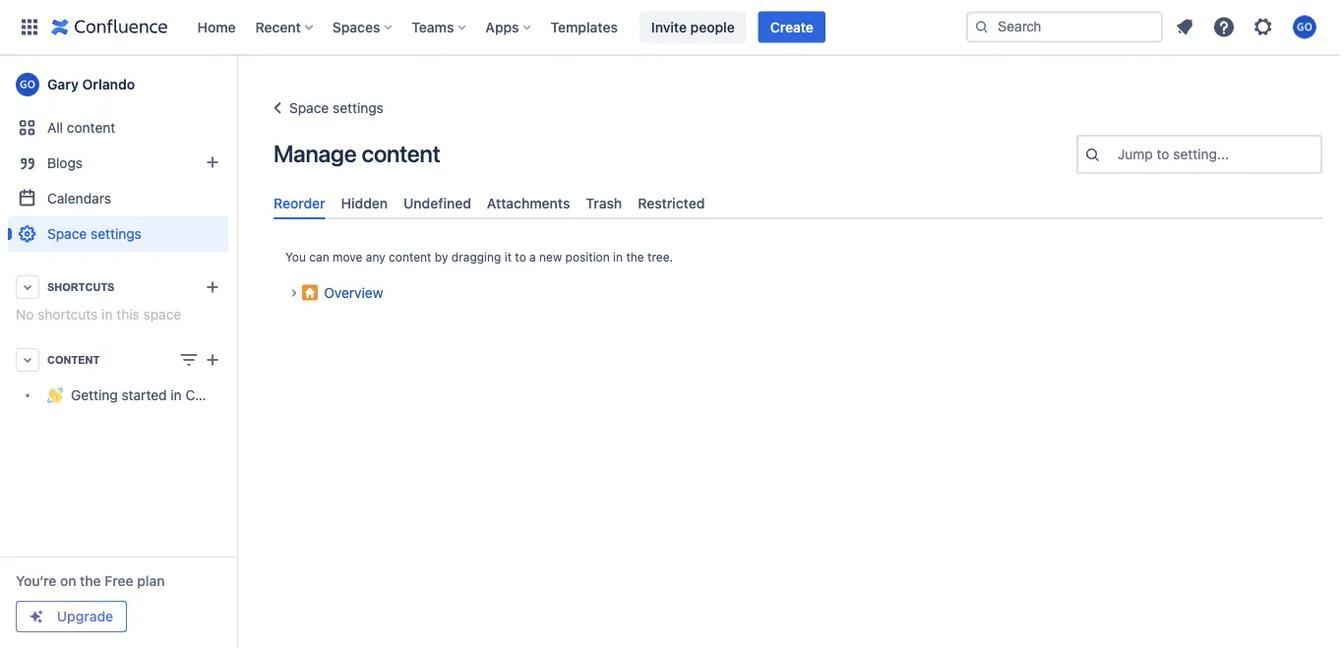 Task type: vqa. For each thing, say whether or not it's contained in the screenshot.
Invite people button
yes



Task type: locate. For each thing, give the bounding box(es) containing it.
shortcuts
[[38, 307, 98, 323]]

0 vertical spatial settings
[[333, 100, 384, 116]]

0 vertical spatial space
[[289, 100, 329, 116]]

all content link
[[8, 110, 228, 146]]

on
[[60, 573, 76, 590]]

in for no shortcuts in this space
[[102, 307, 113, 323]]

content for all content
[[67, 120, 115, 136]]

hidden link
[[333, 187, 396, 220]]

in inside "link"
[[171, 387, 182, 404]]

space up the "manage"
[[289, 100, 329, 116]]

all
[[47, 120, 63, 136]]

content up the undefined
[[362, 140, 440, 167]]

templates link
[[545, 11, 624, 43]]

the right "on"
[[80, 573, 101, 590]]

1 vertical spatial content
[[362, 140, 440, 167]]

can
[[309, 251, 329, 264]]

manage
[[274, 140, 357, 167]]

2 horizontal spatial in
[[613, 251, 623, 264]]

0 vertical spatial content
[[67, 120, 115, 136]]

1 horizontal spatial space settings
[[289, 100, 384, 116]]

content
[[67, 120, 115, 136], [362, 140, 440, 167], [389, 251, 432, 264]]

in right position
[[613, 251, 623, 264]]

0 vertical spatial space settings
[[289, 100, 384, 116]]

gary
[[47, 76, 79, 93]]

space element
[[0, 55, 258, 649]]

space settings down calendars
[[47, 226, 142, 242]]

home link
[[191, 11, 242, 43]]

restricted
[[638, 195, 705, 211]]

in
[[613, 251, 623, 264], [102, 307, 113, 323], [171, 387, 182, 404]]

settings icon image
[[1252, 15, 1276, 39]]

content right all
[[67, 120, 115, 136]]

create a blog image
[[201, 151, 224, 174]]

1 vertical spatial space
[[47, 226, 87, 242]]

started
[[122, 387, 167, 404]]

settings inside space element
[[91, 226, 142, 242]]

search image
[[974, 19, 990, 35]]

1 vertical spatial space settings
[[47, 226, 142, 242]]

teams
[[412, 19, 454, 35]]

1 horizontal spatial space
[[289, 100, 329, 116]]

create a page image
[[201, 348, 224, 372]]

1 horizontal spatial in
[[171, 387, 182, 404]]

to left a
[[515, 251, 526, 264]]

no
[[16, 307, 34, 323]]

content for manage content
[[362, 140, 440, 167]]

1 vertical spatial in
[[102, 307, 113, 323]]

0 horizontal spatial space
[[47, 226, 87, 242]]

gary orlando
[[47, 76, 135, 93]]

space settings up manage content
[[289, 100, 384, 116]]

help icon image
[[1213, 15, 1236, 39]]

content inside space element
[[67, 120, 115, 136]]

1 vertical spatial the
[[80, 573, 101, 590]]

in for getting started in confluence
[[171, 387, 182, 404]]

reorder
[[274, 195, 325, 211]]

new
[[539, 251, 562, 264]]

add shortcut image
[[201, 276, 224, 299]]

space
[[289, 100, 329, 116], [47, 226, 87, 242]]

in right the started
[[171, 387, 182, 404]]

0 horizontal spatial the
[[80, 573, 101, 590]]

position
[[566, 251, 610, 264]]

templates
[[551, 19, 618, 35]]

home
[[197, 19, 236, 35]]

0 horizontal spatial space settings link
[[8, 217, 228, 252]]

in left this
[[102, 307, 113, 323]]

0 horizontal spatial in
[[102, 307, 113, 323]]

settings
[[333, 100, 384, 116], [91, 226, 142, 242]]

banner
[[0, 0, 1341, 55]]

confluence image
[[51, 15, 168, 39], [51, 15, 168, 39]]

space settings link up the "manage"
[[266, 96, 384, 120]]

0 vertical spatial to
[[1157, 146, 1170, 162]]

undefined link
[[396, 187, 479, 220]]

0 vertical spatial in
[[613, 251, 623, 264]]

attachments link
[[479, 187, 578, 220]]

to right jump
[[1157, 146, 1170, 162]]

invite people button
[[640, 11, 747, 43]]

content left by
[[389, 251, 432, 264]]

this
[[116, 307, 140, 323]]

2 vertical spatial in
[[171, 387, 182, 404]]

tab list
[[266, 187, 1331, 220]]

attachments
[[487, 195, 570, 211]]

gary orlando link
[[8, 65, 228, 104]]

settings down calendars link
[[91, 226, 142, 242]]

1 vertical spatial to
[[515, 251, 526, 264]]

overview link
[[302, 278, 389, 307]]

space settings inside space element
[[47, 226, 142, 242]]

move
[[333, 251, 363, 264]]

1 vertical spatial settings
[[91, 226, 142, 242]]

space settings link down calendars
[[8, 217, 228, 252]]

space down calendars
[[47, 226, 87, 242]]

manage content
[[274, 140, 440, 167]]

create
[[770, 19, 814, 35]]

0 horizontal spatial space settings
[[47, 226, 142, 242]]

0 horizontal spatial settings
[[91, 226, 142, 242]]

the
[[626, 251, 644, 264], [80, 573, 101, 590]]

space settings link
[[266, 96, 384, 120], [8, 217, 228, 252]]

1 horizontal spatial the
[[626, 251, 644, 264]]

you're
[[16, 573, 56, 590]]

calendars
[[47, 190, 111, 207]]

a
[[530, 251, 536, 264]]

blogs
[[47, 155, 83, 171]]

0 horizontal spatial to
[[515, 251, 526, 264]]

settings up manage content
[[333, 100, 384, 116]]

0 vertical spatial space settings link
[[266, 96, 384, 120]]

shortcuts button
[[8, 270, 228, 305]]

invite
[[651, 19, 687, 35]]

to
[[1157, 146, 1170, 162], [515, 251, 526, 264]]

blogs link
[[8, 146, 228, 181]]

space settings
[[289, 100, 384, 116], [47, 226, 142, 242]]

the left tree.
[[626, 251, 644, 264]]



Task type: describe. For each thing, give the bounding box(es) containing it.
premium image
[[29, 609, 44, 625]]

teams button
[[406, 11, 474, 43]]

Search settings text field
[[1118, 145, 1122, 164]]

the inside space element
[[80, 573, 101, 590]]

reorder link
[[266, 187, 333, 220]]

Search field
[[967, 11, 1163, 43]]

2 vertical spatial content
[[389, 251, 432, 264]]

no shortcuts in this space
[[16, 307, 181, 323]]

tree.
[[648, 251, 673, 264]]

invite people
[[651, 19, 735, 35]]

upgrade
[[57, 609, 113, 625]]

jump
[[1118, 146, 1153, 162]]

setting...
[[1174, 146, 1229, 162]]

0 vertical spatial the
[[626, 251, 644, 264]]

dragging
[[452, 251, 501, 264]]

spaces
[[333, 19, 380, 35]]

content
[[47, 354, 100, 366]]

1 horizontal spatial settings
[[333, 100, 384, 116]]

it
[[505, 251, 512, 264]]

recent button
[[250, 11, 321, 43]]

global element
[[12, 0, 963, 55]]

collapse sidebar image
[[215, 65, 258, 104]]

any
[[366, 251, 386, 264]]

trash
[[586, 195, 622, 211]]

banner containing home
[[0, 0, 1341, 55]]

apps
[[486, 19, 519, 35]]

spaces button
[[327, 11, 400, 43]]

restricted link
[[630, 187, 713, 220]]

create link
[[759, 11, 826, 43]]

getting started in confluence link
[[8, 378, 258, 413]]

your profile and preferences image
[[1293, 15, 1317, 39]]

upgrade button
[[17, 602, 126, 632]]

1 horizontal spatial to
[[1157, 146, 1170, 162]]

you
[[285, 251, 306, 264]]

by
[[435, 251, 448, 264]]

confluence
[[186, 387, 258, 404]]

you can move any content by dragging it to a new position in the tree.
[[285, 251, 673, 264]]

content button
[[8, 343, 228, 378]]

plan
[[137, 573, 165, 590]]

tab list containing reorder
[[266, 187, 1331, 220]]

1 vertical spatial space settings link
[[8, 217, 228, 252]]

undefined
[[404, 195, 471, 211]]

people
[[691, 19, 735, 35]]

orlando
[[82, 76, 135, 93]]

appswitcher icon image
[[18, 15, 41, 39]]

apps button
[[480, 11, 539, 43]]

1 horizontal spatial space settings link
[[266, 96, 384, 120]]

hidden
[[341, 195, 388, 211]]

getting started in confluence
[[71, 387, 258, 404]]

you're on the free plan
[[16, 573, 165, 590]]

space
[[143, 307, 181, 323]]

calendars link
[[8, 181, 228, 217]]

shortcuts
[[47, 281, 115, 293]]

trash link
[[578, 187, 630, 220]]

notification icon image
[[1173, 15, 1197, 39]]

recent
[[255, 19, 301, 35]]

all content
[[47, 120, 115, 136]]

free
[[105, 573, 133, 590]]

overview
[[324, 284, 383, 301]]

getting
[[71, 387, 118, 404]]

change view image
[[177, 348, 201, 372]]

jump to setting...
[[1118, 146, 1229, 162]]



